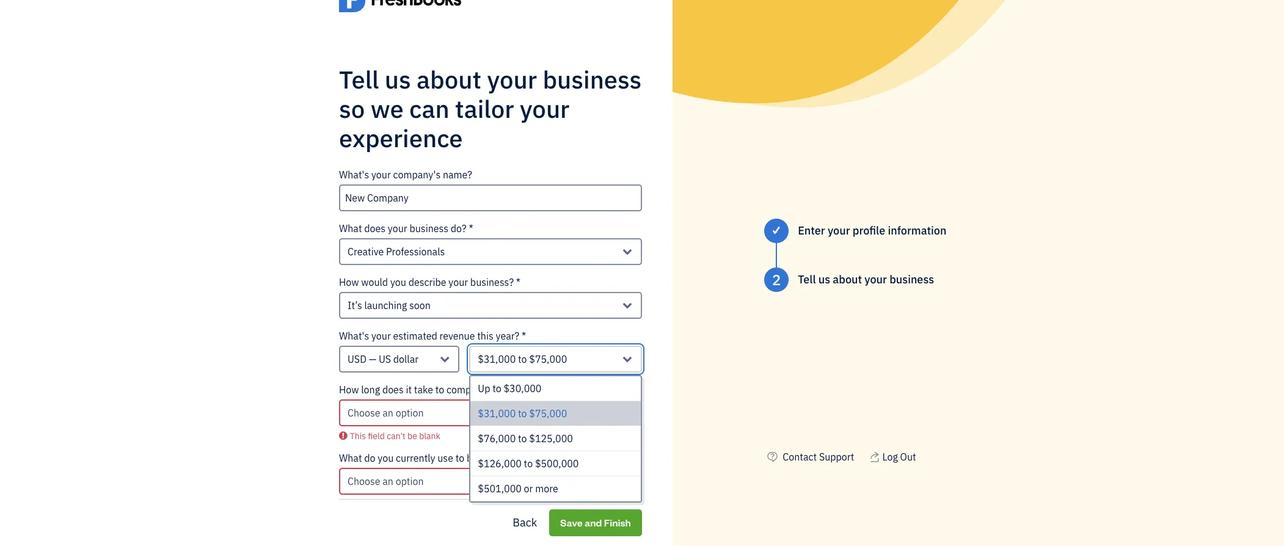 Task type: describe. For each thing, give the bounding box(es) containing it.
we
[[371, 93, 404, 125]]

tell us about your business so we can tailor your experience
[[339, 63, 642, 154]]

name?
[[443, 169, 472, 181]]

option for second choose an option field from the bottom
[[396, 407, 424, 419]]

what do you currently use to bill your customers? *
[[339, 452, 562, 464]]

us
[[379, 353, 391, 365]]

what for what does your business do? *
[[339, 222, 362, 235]]

2 choose from the top
[[348, 475, 381, 488]]

can
[[410, 93, 450, 125]]

1 blank from the top
[[419, 431, 441, 442]]

save
[[561, 516, 583, 529]]

0 vertical spatial customers?
[[504, 452, 555, 464]]

us for tell us about your business so we can tailor your experience
[[385, 63, 411, 95]]

option for 2nd choose an option field from the top of the page
[[396, 475, 424, 488]]

* down $76,000 to $125,000 option
[[558, 452, 562, 464]]

$500,000
[[535, 458, 579, 470]]

contact support link
[[783, 451, 855, 463]]

it
[[406, 384, 412, 396]]

$501,000 or more option
[[471, 477, 641, 502]]

contact
[[783, 451, 817, 463]]

exclamationcircle image
[[339, 431, 348, 441]]

$31,000 to $75,000 field
[[470, 346, 642, 373]]

what's your estimated revenue this year? *
[[339, 330, 526, 342]]

0 horizontal spatial business
[[410, 222, 449, 235]]

finish
[[604, 516, 631, 529]]

contact support
[[783, 451, 855, 463]]

is
[[414, 521, 421, 533]]

back button
[[503, 511, 547, 535]]

$31,000 to $75,000 inside option
[[478, 408, 567, 420]]

1 choose from the top
[[348, 407, 381, 419]]

or
[[524, 483, 533, 495]]

2 an from the top
[[383, 475, 394, 488]]

0 vertical spatial does
[[364, 222, 386, 235]]

to left bill
[[456, 452, 465, 464]]

tell for tell us about your business so we can tailor your experience
[[339, 63, 379, 95]]

take
[[414, 384, 433, 396]]

2 be from the top
[[408, 499, 417, 510]]

customized
[[361, 521, 412, 533]]

how would you describe your business? *
[[339, 276, 521, 288]]

what for what do you currently use to bill your customers? *
[[339, 452, 362, 464]]

$75,000 inside $31,000 to $75,000 "field"
[[530, 353, 567, 365]]

$31,000 to $75,000 option
[[471, 401, 641, 426]]

1 an from the top
[[383, 407, 394, 419]]

to right up
[[493, 382, 502, 395]]

support
[[820, 451, 855, 463]]

* right do?
[[469, 222, 473, 235]]

it's
[[348, 299, 362, 312]]

1 can't from the top
[[387, 431, 406, 442]]

services?
[[512, 384, 553, 396]]

how long does it take to complete your services?
[[339, 384, 553, 396]]

tell us about your business
[[798, 272, 935, 286]]

experience
[[339, 122, 463, 154]]

list box containing up to $30,000
[[471, 376, 641, 502]]

complete
[[447, 384, 488, 396]]

choose an option for second choose an option field from the bottom
[[348, 407, 424, 419]]

profile
[[853, 223, 886, 238]]

would
[[361, 276, 388, 288]]

1 vertical spatial does
[[383, 384, 404, 396]]

revenue
[[440, 330, 475, 342]]

$76,000 to $125,000 option
[[471, 426, 641, 452]]

it's launching soon
[[348, 299, 431, 312]]

enter your profile information
[[798, 223, 947, 238]]

back
[[513, 516, 537, 530]]

up to $30,000
[[478, 382, 542, 395]]

1 this field can't be blank from the top
[[350, 431, 441, 442]]

you for do
[[378, 452, 394, 464]]

$501,000
[[478, 483, 522, 495]]

2 blank from the top
[[419, 499, 441, 510]]

$31,000 inside option
[[478, 408, 516, 420]]

company's
[[393, 169, 441, 181]]

It's launching soon field
[[339, 292, 642, 319]]

how customized is your offering for customers? *
[[339, 521, 554, 533]]

1 choose an option field from the top
[[339, 400, 642, 426]]

creative
[[348, 246, 384, 258]]

information
[[888, 223, 947, 238]]

1 this from the top
[[350, 431, 366, 442]]

$126,000 to $500,000
[[478, 458, 579, 470]]

2 this from the top
[[350, 499, 366, 510]]



Task type: locate. For each thing, give the bounding box(es) containing it.
this right exclamationcircle 'icon'
[[350, 431, 366, 442]]

tell
[[339, 63, 379, 95], [798, 272, 816, 286]]

blank up is
[[419, 499, 441, 510]]

1 horizontal spatial tell
[[798, 272, 816, 286]]

use
[[438, 452, 453, 464]]

$76,000 to $125,000
[[478, 433, 573, 445]]

creative professionals
[[348, 246, 445, 258]]

and
[[585, 516, 602, 529]]

estimated
[[393, 330, 437, 342]]

2 can't from the top
[[387, 499, 406, 510]]

1 choose an option from the top
[[348, 407, 424, 419]]

2 $31,000 to $75,000 from the top
[[478, 408, 567, 420]]

out
[[901, 451, 917, 463]]

1 horizontal spatial us
[[819, 272, 831, 286]]

1 vertical spatial tell
[[798, 272, 816, 286]]

choose down long
[[348, 407, 381, 419]]

0 vertical spatial $75,000
[[530, 353, 567, 365]]

1 vertical spatial customers?
[[496, 521, 547, 533]]

1 option from the top
[[396, 407, 424, 419]]

2 choose an option from the top
[[348, 475, 424, 488]]

this field can't be blank up currently at the bottom of the page
[[350, 431, 441, 442]]

about for tell us about your business so we can tailor your experience
[[417, 63, 482, 95]]

what's down experience
[[339, 169, 369, 181]]

1 horizontal spatial about
[[833, 272, 862, 286]]

blank up currently at the bottom of the page
[[419, 431, 441, 442]]

$31,000 to $75,000 down $30,000
[[478, 408, 567, 420]]

1 vertical spatial what's
[[339, 330, 369, 342]]

do?
[[451, 222, 467, 235]]

you right would
[[391, 276, 406, 288]]

be
[[408, 431, 417, 442], [408, 499, 417, 510]]

tell for tell us about your business
[[798, 272, 816, 286]]

2 how from the top
[[339, 384, 359, 396]]

$125,000
[[530, 433, 573, 445]]

1 vertical spatial be
[[408, 499, 417, 510]]

2 horizontal spatial business
[[890, 272, 935, 286]]

freshbooks logo image
[[339, 0, 461, 30]]

0 vertical spatial choose an option field
[[339, 400, 642, 426]]

field up do
[[368, 431, 385, 442]]

business inside tell us about your business so we can tailor your experience
[[543, 63, 642, 95]]

0 vertical spatial choose an option
[[348, 407, 424, 419]]

Currency field
[[339, 346, 460, 373]]

to right take
[[436, 384, 445, 396]]

can't
[[387, 431, 406, 442], [387, 499, 406, 510]]

your
[[487, 63, 537, 95], [520, 93, 570, 125], [372, 169, 391, 181], [388, 222, 408, 235], [828, 223, 851, 238], [865, 272, 887, 286], [449, 276, 468, 288], [372, 330, 391, 342], [490, 384, 510, 396], [483, 452, 502, 464], [424, 521, 443, 533]]

0 vertical spatial field
[[368, 431, 385, 442]]

1 how from the top
[[339, 276, 359, 288]]

$75,000 up $125,000
[[530, 408, 567, 420]]

list box
[[471, 376, 641, 502]]

field up customized on the left
[[368, 499, 385, 510]]

1 vertical spatial $75,000
[[530, 408, 567, 420]]

can't up currently at the bottom of the page
[[387, 431, 406, 442]]

log out
[[883, 451, 917, 463]]

you right do
[[378, 452, 394, 464]]

Choose an option field
[[339, 400, 642, 426], [339, 468, 642, 495]]

1 vertical spatial $31,000 to $75,000
[[478, 408, 567, 420]]

$31,000 inside "field"
[[478, 353, 516, 365]]

about for tell us about your business
[[833, 272, 862, 286]]

does up creative
[[364, 222, 386, 235]]

this field can't be blank
[[350, 431, 441, 442], [350, 499, 441, 510]]

save and finish
[[561, 516, 631, 529]]

more
[[536, 483, 559, 495]]

what's for what's your company's name?
[[339, 169, 369, 181]]

what's up usd
[[339, 330, 369, 342]]

you
[[391, 276, 406, 288], [378, 452, 394, 464]]

choose an option field down up
[[339, 400, 642, 426]]

to inside "field"
[[518, 353, 527, 365]]

$126,000 to $500,000 option
[[471, 452, 641, 477]]

us for tell us about your business
[[819, 272, 831, 286]]

2 $75,000 from the top
[[530, 408, 567, 420]]

0 horizontal spatial tell
[[339, 63, 379, 95]]

to down year?
[[518, 353, 527, 365]]

0 horizontal spatial about
[[417, 63, 482, 95]]

$31,000
[[478, 353, 516, 365], [478, 408, 516, 420]]

choose an option field down bill
[[339, 468, 642, 495]]

1 field from the top
[[368, 431, 385, 442]]

how left customized on the left
[[339, 521, 359, 533]]

2 option from the top
[[396, 475, 424, 488]]

$31,000 down year?
[[478, 353, 516, 365]]

tailor
[[455, 93, 514, 125]]

choose an option for 2nd choose an option field from the top of the page
[[348, 475, 424, 488]]

so
[[339, 93, 365, 125]]

usd
[[348, 353, 367, 365]]

1 vertical spatial about
[[833, 272, 862, 286]]

to up or
[[524, 458, 533, 470]]

1 vertical spatial what
[[339, 452, 362, 464]]

how for how would you describe your business? *
[[339, 276, 359, 288]]

choose an option
[[348, 407, 424, 419], [348, 475, 424, 488]]

be up currently at the bottom of the page
[[408, 431, 417, 442]]

offering
[[445, 521, 479, 533]]

long
[[361, 384, 380, 396]]

choose down do
[[348, 475, 381, 488]]

what's
[[339, 169, 369, 181], [339, 330, 369, 342]]

to down $30,000
[[518, 408, 527, 420]]

2 choose an option field from the top
[[339, 468, 642, 495]]

0 vertical spatial business
[[543, 63, 642, 95]]

0 vertical spatial us
[[385, 63, 411, 95]]

$31,000 to $75,000
[[478, 353, 567, 365], [478, 408, 567, 420]]

option down currently at the bottom of the page
[[396, 475, 424, 488]]

2 field from the top
[[368, 499, 385, 510]]

business
[[543, 63, 642, 95], [410, 222, 449, 235], [890, 272, 935, 286]]

log out button
[[869, 450, 917, 464]]

about
[[417, 63, 482, 95], [833, 272, 862, 286]]

1 vertical spatial you
[[378, 452, 394, 464]]

$126,000
[[478, 458, 522, 470]]

what's your company's name?
[[339, 169, 472, 181]]

$31,000 up $76,000
[[478, 408, 516, 420]]

0 vertical spatial this field can't be blank
[[350, 431, 441, 442]]

0 vertical spatial you
[[391, 276, 406, 288]]

customers? down '$76,000 to $125,000'
[[504, 452, 555, 464]]

Creative Professionals field
[[339, 238, 642, 265]]

an
[[383, 407, 394, 419], [383, 475, 394, 488]]

0 vertical spatial blank
[[419, 431, 441, 442]]

2 what from the top
[[339, 452, 362, 464]]

enter
[[798, 223, 826, 238]]

business for tell us about your business so we can tailor your experience
[[543, 63, 642, 95]]

0 vertical spatial can't
[[387, 431, 406, 442]]

$75,000 up up to $30,000 option
[[530, 353, 567, 365]]

1 horizontal spatial business
[[543, 63, 642, 95]]

2 vertical spatial business
[[890, 272, 935, 286]]

1 vertical spatial this
[[350, 499, 366, 510]]

customers? right for
[[496, 521, 547, 533]]

3 how from the top
[[339, 521, 359, 533]]

to right $76,000
[[518, 433, 527, 445]]

1 $75,000 from the top
[[530, 353, 567, 365]]

what left do
[[339, 452, 362, 464]]

year?
[[496, 330, 520, 342]]

2 $31,000 from the top
[[478, 408, 516, 420]]

how for how long does it take to complete your services?
[[339, 384, 359, 396]]

$31,000 to $75,000 down year?
[[478, 353, 567, 365]]

1 vertical spatial choose
[[348, 475, 381, 488]]

1 vertical spatial choose an option
[[348, 475, 424, 488]]

up
[[478, 382, 490, 395]]

bill
[[467, 452, 480, 464]]

business for tell us about your business
[[890, 272, 935, 286]]

0 vertical spatial option
[[396, 407, 424, 419]]

2 this field can't be blank from the top
[[350, 499, 441, 510]]

can't up customized on the left
[[387, 499, 406, 510]]

logout image
[[869, 450, 881, 464]]

tell inside tell us about your business so we can tailor your experience
[[339, 63, 379, 95]]

* left save
[[549, 521, 554, 533]]

1 vertical spatial how
[[339, 384, 359, 396]]

2 vertical spatial how
[[339, 521, 359, 533]]

0 vertical spatial this
[[350, 431, 366, 442]]

1 vertical spatial blank
[[419, 499, 441, 510]]

0 vertical spatial about
[[417, 63, 482, 95]]

for
[[482, 521, 494, 533]]

0 vertical spatial be
[[408, 431, 417, 442]]

you for would
[[391, 276, 406, 288]]

blank
[[419, 431, 441, 442], [419, 499, 441, 510]]

0 vertical spatial choose
[[348, 407, 381, 419]]

0 vertical spatial what
[[339, 222, 362, 235]]

professionals
[[386, 246, 445, 258]]

1 what's from the top
[[339, 169, 369, 181]]

describe
[[409, 276, 447, 288]]

how
[[339, 276, 359, 288], [339, 384, 359, 396], [339, 521, 359, 533]]

0 vertical spatial $31,000
[[478, 353, 516, 365]]

0 vertical spatial $31,000 to $75,000
[[478, 353, 567, 365]]

to
[[518, 353, 527, 365], [493, 382, 502, 395], [436, 384, 445, 396], [518, 408, 527, 420], [518, 433, 527, 445], [456, 452, 465, 464], [524, 458, 533, 470]]

1 vertical spatial business
[[410, 222, 449, 235]]

$31,000 to $75,000 inside "field"
[[478, 353, 567, 365]]

—
[[369, 353, 377, 365]]

how left long
[[339, 384, 359, 396]]

this
[[478, 330, 494, 342]]

1 $31,000 from the top
[[478, 353, 516, 365]]

* right year?
[[522, 330, 526, 342]]

be up is
[[408, 499, 417, 510]]

does
[[364, 222, 386, 235], [383, 384, 404, 396]]

how up it's
[[339, 276, 359, 288]]

1 vertical spatial $31,000
[[478, 408, 516, 420]]

1 vertical spatial an
[[383, 475, 394, 488]]

business?
[[471, 276, 514, 288]]

$76,000
[[478, 433, 516, 445]]

this
[[350, 431, 366, 442], [350, 499, 366, 510]]

usd — us dollar
[[348, 353, 419, 365]]

what up creative
[[339, 222, 362, 235]]

2 what's from the top
[[339, 330, 369, 342]]

1 vertical spatial field
[[368, 499, 385, 510]]

option
[[396, 407, 424, 419], [396, 475, 424, 488]]

how for how customized is your offering for customers? *
[[339, 521, 359, 533]]

1 vertical spatial option
[[396, 475, 424, 488]]

0 vertical spatial how
[[339, 276, 359, 288]]

0 vertical spatial tell
[[339, 63, 379, 95]]

us right so
[[385, 63, 411, 95]]

do
[[364, 452, 376, 464]]

0 horizontal spatial us
[[385, 63, 411, 95]]

*
[[469, 222, 473, 235], [516, 276, 521, 288], [522, 330, 526, 342], [558, 452, 562, 464], [549, 521, 554, 533]]

choose an option down do
[[348, 475, 424, 488]]

us
[[385, 63, 411, 95], [819, 272, 831, 286]]

$75,000 inside $31,000 to $75,000 option
[[530, 408, 567, 420]]

option down "it"
[[396, 407, 424, 419]]

1 vertical spatial choose an option field
[[339, 468, 642, 495]]

field
[[368, 431, 385, 442], [368, 499, 385, 510]]

customers?
[[504, 452, 555, 464], [496, 521, 547, 533]]

None text field
[[339, 184, 642, 211]]

about inside tell us about your business so we can tailor your experience
[[417, 63, 482, 95]]

1 $31,000 to $75,000 from the top
[[478, 353, 567, 365]]

does left "it"
[[383, 384, 404, 396]]

this field can't be blank up customized on the left
[[350, 499, 441, 510]]

1 be from the top
[[408, 431, 417, 442]]

currently
[[396, 452, 436, 464]]

dollar
[[394, 353, 419, 365]]

save and finish button
[[550, 510, 642, 537]]

us down enter
[[819, 272, 831, 286]]

log
[[883, 451, 898, 463]]

this up customized on the left
[[350, 499, 366, 510]]

$501,000 or more
[[478, 483, 559, 495]]

1 vertical spatial this field can't be blank
[[350, 499, 441, 510]]

$30,000
[[504, 382, 542, 395]]

soon
[[410, 299, 431, 312]]

1 vertical spatial us
[[819, 272, 831, 286]]

what's for what's your estimated revenue this year? *
[[339, 330, 369, 342]]

$75,000
[[530, 353, 567, 365], [530, 408, 567, 420]]

what does your business do? *
[[339, 222, 473, 235]]

0 vertical spatial what's
[[339, 169, 369, 181]]

0 vertical spatial an
[[383, 407, 394, 419]]

1 vertical spatial can't
[[387, 499, 406, 510]]

choose an option down long
[[348, 407, 424, 419]]

* right business?
[[516, 276, 521, 288]]

launching
[[365, 299, 407, 312]]

support image
[[765, 450, 781, 464]]

1 what from the top
[[339, 222, 362, 235]]

up to $30,000 option
[[471, 376, 641, 401]]

us inside tell us about your business so we can tailor your experience
[[385, 63, 411, 95]]



Task type: vqa. For each thing, say whether or not it's contained in the screenshot.
second Blank
yes



